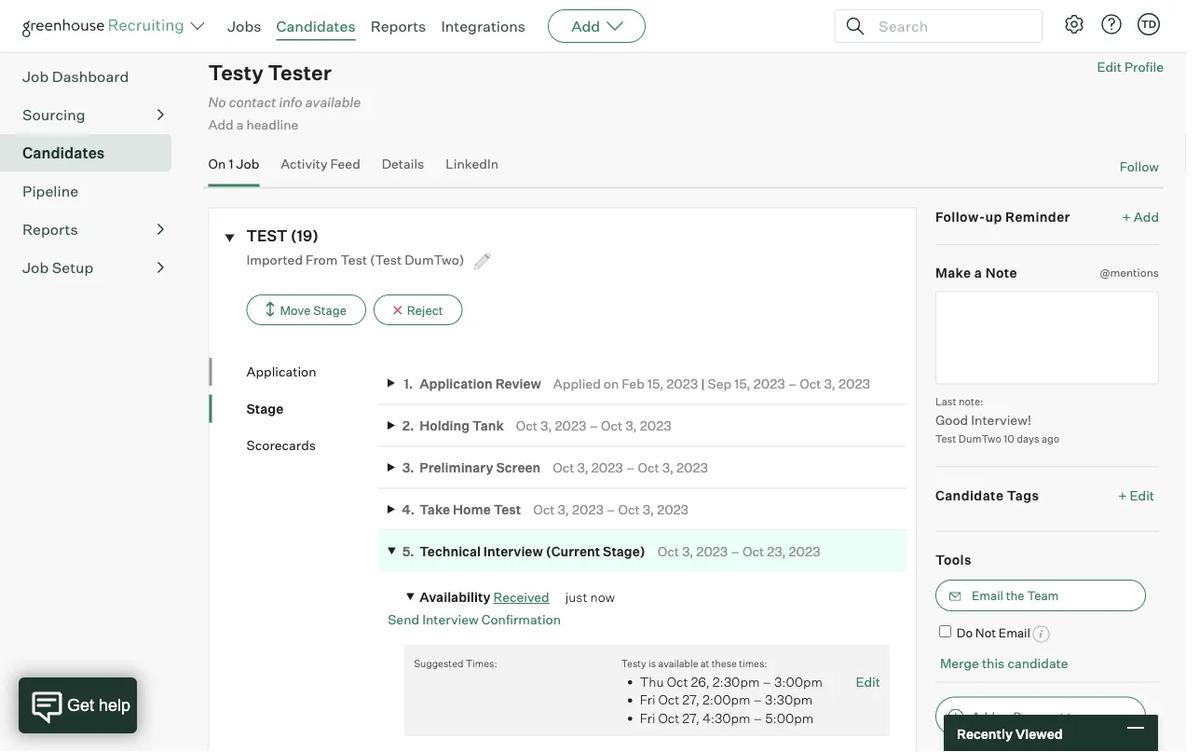 Task type: locate. For each thing, give the bounding box(es) containing it.
1 horizontal spatial stage
[[313, 302, 347, 317]]

info
[[279, 93, 303, 110]]

1 horizontal spatial testy
[[622, 657, 647, 669]]

2:00pm
[[703, 692, 751, 708]]

add as prospect to ... button
[[936, 697, 1147, 736]]

1 vertical spatial edit
[[1130, 487, 1155, 503]]

confirmation
[[482, 611, 561, 628]]

2 15, from the left
[[735, 375, 751, 391]]

job
[[22, 67, 49, 86], [236, 156, 259, 172], [22, 258, 49, 277]]

on
[[604, 375, 619, 391]]

1 vertical spatial testy
[[622, 657, 647, 669]]

1 horizontal spatial available
[[659, 657, 699, 669]]

stage)
[[603, 543, 646, 560]]

test left (test
[[341, 251, 367, 267]]

oct
[[800, 375, 822, 391], [516, 417, 538, 434], [601, 417, 623, 434], [553, 459, 575, 476], [638, 459, 660, 476], [533, 501, 555, 517], [619, 501, 640, 517], [658, 543, 680, 560], [743, 543, 765, 560], [667, 673, 688, 690], [659, 692, 680, 708], [659, 710, 680, 726]]

5.
[[402, 543, 415, 560]]

candidate
[[1008, 655, 1069, 671]]

follow-up reminder
[[936, 208, 1071, 224]]

results
[[125, 5, 167, 21]]

0 horizontal spatial 15,
[[648, 375, 664, 391]]

at
[[701, 657, 710, 669]]

1 vertical spatial interview
[[422, 611, 479, 628]]

1.
[[404, 375, 413, 391]]

days
[[1017, 432, 1040, 445]]

interview!
[[972, 411, 1032, 428]]

3:00pm
[[775, 673, 823, 690]]

2 horizontal spatial test
[[936, 432, 957, 445]]

1 horizontal spatial application
[[420, 375, 493, 391]]

2 vertical spatial edit
[[856, 673, 881, 690]]

0 horizontal spatial available
[[306, 93, 361, 110]]

0 horizontal spatial edit
[[856, 673, 881, 690]]

email left the
[[972, 588, 1004, 603]]

27, down 26,
[[683, 692, 700, 708]]

to inside the add as prospect to ... button
[[1068, 709, 1079, 724]]

1 horizontal spatial reports link
[[371, 17, 426, 35]]

1 vertical spatial available
[[659, 657, 699, 669]]

0 horizontal spatial stage
[[247, 400, 284, 417]]

move
[[280, 302, 311, 317]]

testy for testy tester
[[208, 60, 264, 85]]

2 vertical spatial job
[[22, 258, 49, 277]]

reports link down the pipeline link
[[22, 218, 164, 241]]

greenhouse recruiting image
[[22, 15, 190, 37]]

interview up received
[[484, 543, 543, 560]]

1 15, from the left
[[648, 375, 664, 391]]

review
[[496, 375, 542, 391]]

job for job setup
[[22, 258, 49, 277]]

edit
[[1098, 59, 1122, 75], [1130, 487, 1155, 503], [856, 673, 881, 690]]

1 left of
[[993, 4, 999, 20]]

+ for + add
[[1123, 208, 1132, 224]]

27, left 4:30pm
[[683, 710, 700, 726]]

15, right feb
[[648, 375, 664, 391]]

0 vertical spatial to
[[66, 5, 78, 21]]

testy inside testy is available at these times: edit
[[622, 657, 647, 669]]

follow link
[[1120, 157, 1160, 176]]

1 horizontal spatial reports
[[371, 17, 426, 35]]

candidates down sourcing
[[22, 144, 105, 162]]

0 vertical spatial interview
[[484, 543, 543, 560]]

test right the home
[[494, 501, 521, 517]]

1 horizontal spatial to
[[1068, 709, 1079, 724]]

0 vertical spatial job
[[22, 67, 49, 86]]

+ inside 'link'
[[1119, 487, 1128, 503]]

0 horizontal spatial testy
[[208, 60, 264, 85]]

candidates link down sourcing link
[[22, 142, 164, 164]]

to right back
[[66, 5, 78, 21]]

1 right on
[[229, 156, 234, 172]]

0 vertical spatial available
[[306, 93, 361, 110]]

testy up the contact
[[208, 60, 264, 85]]

0 horizontal spatial reports
[[22, 220, 78, 239]]

application up holding
[[420, 375, 493, 391]]

1 horizontal spatial interview
[[484, 543, 543, 560]]

0 horizontal spatial a
[[237, 117, 244, 133]]

to left ...
[[1068, 709, 1079, 724]]

1 vertical spatial +
[[1119, 487, 1128, 503]]

job up sourcing
[[22, 67, 49, 86]]

ago
[[1042, 432, 1060, 445]]

0 vertical spatial fri
[[640, 692, 656, 708]]

suggested times:
[[414, 657, 497, 669]]

0 vertical spatial email
[[972, 588, 1004, 603]]

0 horizontal spatial candidates link
[[22, 142, 164, 164]]

test down good
[[936, 432, 957, 445]]

2. holding tank oct 3, 2023 – oct 3, 2023
[[402, 417, 672, 434]]

+ add link
[[1123, 207, 1160, 225]]

td
[[1142, 18, 1157, 30]]

0 vertical spatial edit
[[1098, 59, 1122, 75]]

candidate
[[936, 487, 1004, 503]]

just
[[566, 589, 588, 605]]

0 vertical spatial reports link
[[371, 17, 426, 35]]

candidates up "tester"
[[276, 17, 356, 35]]

merge this candidate
[[941, 655, 1069, 671]]

4.
[[402, 501, 415, 517]]

preliminary
[[420, 459, 494, 476]]

candidates link up "tester"
[[276, 17, 356, 35]]

available right "is"
[[659, 657, 699, 669]]

available inside testy is available at these times: edit
[[659, 657, 699, 669]]

(test
[[370, 251, 402, 267]]

1 vertical spatial a
[[975, 265, 983, 281]]

0 vertical spatial stage
[[313, 302, 347, 317]]

–
[[788, 375, 797, 391], [590, 417, 599, 434], [626, 459, 635, 476], [607, 501, 616, 517], [731, 543, 740, 560], [763, 673, 772, 690], [754, 692, 763, 708], [754, 710, 763, 726]]

tank
[[473, 417, 504, 434]]

application link
[[247, 362, 379, 381]]

– down times:
[[763, 673, 772, 690]]

dumtwo)
[[405, 251, 465, 267]]

details link
[[382, 156, 424, 183]]

1 horizontal spatial candidates link
[[276, 17, 356, 35]]

job right on
[[236, 156, 259, 172]]

move stage
[[280, 302, 347, 317]]

2 horizontal spatial 1
[[1020, 4, 1025, 20]]

15, right sep
[[735, 375, 751, 391]]

0 vertical spatial test
[[341, 251, 367, 267]]

configure image
[[1064, 13, 1086, 35]]

email right the not
[[999, 625, 1031, 640]]

job dashboard
[[22, 67, 129, 86]]

dumtwo
[[959, 432, 1002, 445]]

0 horizontal spatial interview
[[422, 611, 479, 628]]

test
[[247, 226, 288, 245]]

tools
[[936, 551, 972, 568]]

reports link
[[371, 17, 426, 35], [22, 218, 164, 241]]

stage inside button
[[313, 302, 347, 317]]

add inside add 'popup button'
[[572, 17, 601, 35]]

0 vertical spatial a
[[237, 117, 244, 133]]

add
[[572, 17, 601, 35], [208, 117, 234, 133], [1134, 208, 1160, 224], [972, 709, 996, 724]]

1 vertical spatial stage
[[247, 400, 284, 417]]

2 vertical spatial test
[[494, 501, 521, 517]]

1 vertical spatial fri
[[640, 710, 656, 726]]

interview
[[484, 543, 543, 560], [422, 611, 479, 628]]

received
[[494, 589, 550, 605]]

add inside the add as prospect to ... button
[[972, 709, 996, 724]]

0 vertical spatial reports
[[371, 17, 426, 35]]

testy inside testy tester no contact info available add a headline
[[208, 60, 264, 85]]

no
[[208, 93, 226, 110]]

0 vertical spatial +
[[1123, 208, 1132, 224]]

activity
[[281, 156, 328, 172]]

oct 3, 2023 – oct 23, 2023
[[658, 543, 821, 560]]

testy left "is"
[[622, 657, 647, 669]]

0 horizontal spatial candidates
[[22, 144, 105, 162]]

interview down availability
[[422, 611, 479, 628]]

available right info
[[306, 93, 361, 110]]

10
[[1004, 432, 1015, 445]]

a down the contact
[[237, 117, 244, 133]]

– down testy is available at these times: edit
[[754, 692, 763, 708]]

0 vertical spatial testy
[[208, 60, 264, 85]]

suggested
[[414, 657, 464, 669]]

0 horizontal spatial reports link
[[22, 218, 164, 241]]

test
[[341, 251, 367, 267], [936, 432, 957, 445], [494, 501, 521, 517]]

stage up the scorecards
[[247, 400, 284, 417]]

dashboard
[[52, 67, 129, 86]]

2 horizontal spatial edit
[[1130, 487, 1155, 503]]

1 vertical spatial to
[[1068, 709, 1079, 724]]

– left 23, on the bottom right of page
[[731, 543, 740, 560]]

stage right move
[[313, 302, 347, 317]]

4. take home test oct 3, 2023 – oct 3, 2023
[[402, 501, 689, 517]]

linkedin
[[446, 156, 499, 172]]

1 horizontal spatial 15,
[[735, 375, 751, 391]]

application up stage 'link'
[[247, 363, 317, 380]]

job left setup
[[22, 258, 49, 277]]

send
[[388, 611, 420, 628]]

None text field
[[936, 291, 1160, 384]]

1 vertical spatial candidates link
[[22, 142, 164, 164]]

1 vertical spatial test
[[936, 432, 957, 445]]

+ edit link
[[1114, 482, 1160, 508]]

email
[[972, 588, 1004, 603], [999, 625, 1031, 640]]

a inside testy tester no contact info available add a headline
[[237, 117, 244, 133]]

prospect
[[1014, 709, 1065, 724]]

@mentions link
[[1100, 264, 1160, 282]]

job setup link
[[22, 257, 164, 279]]

a left note
[[975, 265, 983, 281]]

job dashboard link
[[22, 65, 164, 88]]

reports down pipeline
[[22, 220, 78, 239]]

send interview confirmation
[[388, 611, 561, 628]]

0 vertical spatial 27,
[[683, 692, 700, 708]]

reports link left integrations
[[371, 17, 426, 35]]

add inside "+ add" link
[[1134, 208, 1160, 224]]

0 horizontal spatial to
[[66, 5, 78, 21]]

1 vertical spatial 27,
[[683, 710, 700, 726]]

imported from test (test dumtwo)
[[247, 251, 468, 267]]

1 right of
[[1020, 4, 1025, 20]]

reports left integrations
[[371, 17, 426, 35]]

td button
[[1135, 9, 1164, 39]]

0 vertical spatial candidates
[[276, 17, 356, 35]]



Task type: vqa. For each thing, say whether or not it's contained in the screenshot.
topmost Candidates link
yes



Task type: describe. For each thing, give the bounding box(es) containing it.
1 vertical spatial reports
[[22, 220, 78, 239]]

edit profile
[[1098, 59, 1164, 75]]

screen
[[496, 459, 541, 476]]

times:
[[739, 657, 768, 669]]

feed
[[330, 156, 361, 172]]

2:30pm
[[713, 673, 760, 690]]

add inside testy tester no contact info available add a headline
[[208, 117, 234, 133]]

thu
[[640, 673, 664, 690]]

back to search results link
[[33, 5, 167, 21]]

sep
[[708, 375, 732, 391]]

candidates
[[1030, 4, 1097, 20]]

job setup
[[22, 258, 94, 277]]

reject button
[[374, 294, 463, 325]]

recently
[[957, 726, 1013, 742]]

testy for testy is available at these times:
[[622, 657, 647, 669]]

1 horizontal spatial a
[[975, 265, 983, 281]]

do not email
[[957, 625, 1031, 640]]

1 vertical spatial job
[[236, 156, 259, 172]]

jobs
[[227, 17, 262, 35]]

stage link
[[247, 399, 379, 417]]

0 horizontal spatial application
[[247, 363, 317, 380]]

...
[[1082, 709, 1093, 724]]

do
[[957, 625, 973, 640]]

candidate tags
[[936, 487, 1040, 503]]

1 horizontal spatial edit
[[1098, 59, 1122, 75]]

edit inside testy is available at these times: edit
[[856, 673, 881, 690]]

(19)
[[291, 226, 319, 245]]

email inside the email the team "button"
[[972, 588, 1004, 603]]

email the team button
[[936, 580, 1147, 611]]

take
[[420, 501, 450, 517]]

just now
[[566, 589, 615, 605]]

this
[[983, 655, 1005, 671]]

back
[[33, 5, 63, 21]]

recently viewed
[[957, 726, 1063, 742]]

1 fri from the top
[[640, 692, 656, 708]]

note:
[[959, 395, 984, 408]]

+ edit
[[1119, 487, 1155, 503]]

2 27, from the top
[[683, 710, 700, 726]]

5:00pm
[[766, 710, 814, 726]]

test inside last note: good interview! test dumtwo               10 days               ago
[[936, 432, 957, 445]]

activity feed link
[[281, 156, 361, 183]]

0 horizontal spatial test
[[341, 251, 367, 267]]

edit inside 'link'
[[1130, 487, 1155, 503]]

pipeline link
[[22, 180, 164, 202]]

3.
[[403, 459, 414, 476]]

sourcing
[[22, 106, 85, 124]]

received button
[[494, 589, 550, 605]]

integrations
[[441, 17, 526, 35]]

23,
[[767, 543, 786, 560]]

thu oct 26, 2:30pm – 3:00pm fri oct 27, 2:00pm – 3:30pm fri oct 27, 4:30pm – 5:00pm
[[640, 673, 823, 726]]

the
[[1007, 588, 1025, 603]]

1 27, from the top
[[683, 692, 700, 708]]

last note: good interview! test dumtwo               10 days               ago
[[936, 395, 1060, 445]]

add button
[[548, 9, 646, 43]]

technical
[[420, 543, 481, 560]]

tags
[[1008, 487, 1040, 503]]

2 fri from the top
[[640, 710, 656, 726]]

0 vertical spatial candidates link
[[276, 17, 356, 35]]

holding
[[420, 417, 470, 434]]

now
[[591, 589, 615, 605]]

– down feb
[[626, 459, 635, 476]]

1 horizontal spatial candidates
[[276, 17, 356, 35]]

1 of 1 candidates
[[993, 4, 1097, 20]]

details
[[382, 156, 424, 172]]

Search text field
[[874, 13, 1026, 40]]

follow-
[[936, 208, 986, 224]]

merge
[[941, 655, 980, 671]]

1 horizontal spatial test
[[494, 501, 521, 517]]

scorecards
[[247, 437, 316, 453]]

back to search results
[[33, 5, 167, 21]]

merge this candidate link
[[941, 655, 1069, 671]]

4:30pm
[[703, 710, 751, 726]]

– right 4:30pm
[[754, 710, 763, 726]]

job for job dashboard
[[22, 67, 49, 86]]

+ add
[[1123, 208, 1160, 224]]

1 horizontal spatial 1
[[993, 4, 999, 20]]

test (19)
[[247, 226, 319, 245]]

note
[[986, 265, 1018, 281]]

imported
[[247, 251, 303, 267]]

pipeline
[[22, 182, 78, 201]]

setup
[[52, 258, 94, 277]]

integrations link
[[441, 17, 526, 35]]

available inside testy tester no contact info available add a headline
[[306, 93, 361, 110]]

stage inside 'link'
[[247, 400, 284, 417]]

@mentions
[[1100, 266, 1160, 280]]

26,
[[691, 673, 710, 690]]

from
[[306, 251, 338, 267]]

feb
[[622, 375, 645, 391]]

0 horizontal spatial 1
[[229, 156, 234, 172]]

3. preliminary screen oct 3, 2023 – oct 3, 2023
[[403, 459, 709, 476]]

make a note
[[936, 265, 1018, 281]]

add as prospect to ...
[[972, 709, 1093, 724]]

email the team
[[972, 588, 1059, 603]]

applied
[[554, 375, 601, 391]]

profile
[[1125, 59, 1164, 75]]

|
[[701, 375, 705, 391]]

– down applied
[[590, 417, 599, 434]]

– up stage)
[[607, 501, 616, 517]]

home
[[453, 501, 491, 517]]

of
[[1003, 4, 1015, 20]]

move stage button
[[247, 294, 366, 325]]

last
[[936, 395, 957, 408]]

– right sep
[[788, 375, 797, 391]]

search
[[81, 5, 122, 21]]

on 1 job link
[[208, 156, 259, 183]]

testy is available at these times: edit
[[622, 657, 881, 690]]

1 vertical spatial email
[[999, 625, 1031, 640]]

1 vertical spatial candidates
[[22, 144, 105, 162]]

+ for + edit
[[1119, 487, 1128, 503]]

1. application review applied on  feb 15, 2023 | sep 15, 2023 – oct 3, 2023
[[404, 375, 871, 391]]

availability
[[420, 589, 491, 605]]

1 vertical spatial reports link
[[22, 218, 164, 241]]

reject
[[407, 302, 443, 317]]

activity feed
[[281, 156, 361, 172]]

Do Not Email checkbox
[[940, 625, 952, 638]]



